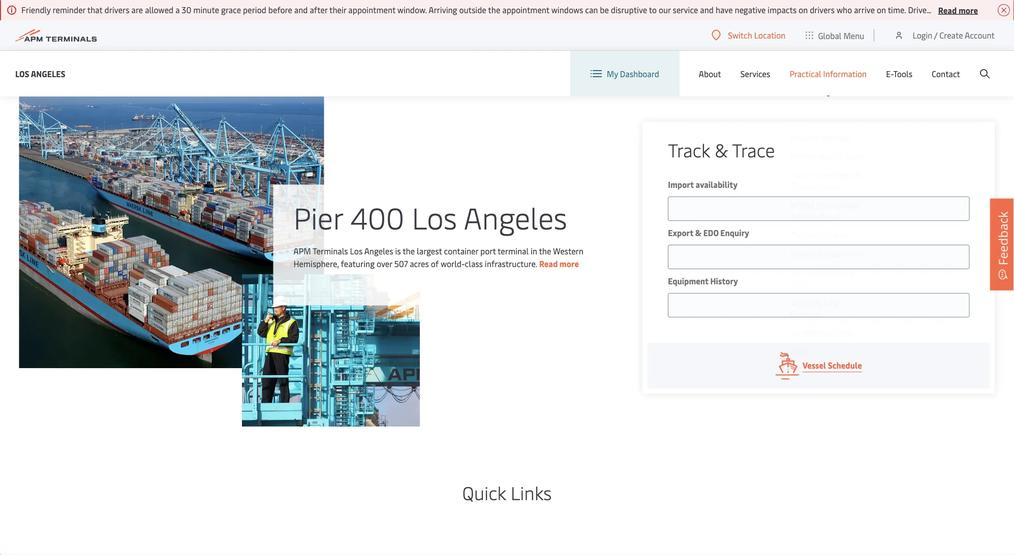 Task type: vqa. For each thing, say whether or not it's contained in the screenshot.
'practical'
yes



Task type: locate. For each thing, give the bounding box(es) containing it.
read more up login / create account
[[939, 4, 979, 15]]

equipment history
[[668, 276, 739, 287]]

2 appointment from the left
[[503, 4, 550, 15]]

that
[[87, 4, 103, 15], [936, 4, 951, 15]]

and left have
[[701, 4, 714, 15]]

largest
[[417, 246, 442, 257]]

switch location button
[[712, 30, 786, 41]]

appointment right their
[[349, 4, 396, 15]]

1 vertical spatial read
[[540, 258, 558, 269]]

1 vertical spatial los
[[412, 197, 457, 237]]

drivers
[[105, 4, 130, 15], [810, 4, 835, 15]]

1 horizontal spatial more
[[959, 4, 979, 15]]

0 vertical spatial read more
[[939, 4, 979, 15]]

create
[[940, 30, 964, 41]]

more
[[959, 4, 979, 15], [560, 258, 579, 269]]

on right impacts
[[799, 4, 808, 15]]

time.
[[888, 4, 907, 15]]

trace
[[733, 138, 776, 162]]

los
[[15, 68, 29, 79], [412, 197, 457, 237], [350, 246, 363, 257]]

0 horizontal spatial outside
[[460, 4, 487, 15]]

on
[[799, 4, 808, 15], [877, 4, 887, 15]]

0 vertical spatial angeles
[[31, 68, 65, 79]]

1 horizontal spatial drivers
[[810, 4, 835, 15]]

a
[[176, 4, 180, 15]]

2 vertical spatial angeles
[[365, 246, 393, 257]]

impacts
[[768, 4, 797, 15]]

read more
[[939, 4, 979, 15], [540, 258, 579, 269]]

tools
[[894, 68, 913, 79]]

read up create
[[939, 4, 957, 15]]

angeles inside apm terminals los angeles is the largest container port terminal in the western hemisphere, featuring over 507 acres of world-class infrastructure.
[[365, 246, 393, 257]]

more inside "button"
[[959, 4, 979, 15]]

1 vertical spatial &
[[696, 228, 702, 239]]

la secondary image
[[242, 275, 420, 427]]

0 vertical spatial los
[[15, 68, 29, 79]]

2 outside from the left
[[976, 4, 1003, 15]]

e-tools
[[887, 68, 913, 79]]

0 horizontal spatial angeles
[[31, 68, 65, 79]]

close alert image
[[998, 4, 1011, 16]]

0 horizontal spatial that
[[87, 4, 103, 15]]

arrive right who at right
[[855, 4, 875, 15]]

quick links
[[463, 481, 552, 506]]

track & trace
[[668, 138, 776, 162]]

0 vertical spatial more
[[959, 4, 979, 15]]

1 appointment from the left
[[349, 4, 396, 15]]

1 horizontal spatial outside
[[976, 4, 1003, 15]]

& for edo
[[696, 228, 702, 239]]

los for pier
[[412, 197, 457, 237]]

appointment left windows
[[503, 4, 550, 15]]

0 horizontal spatial read
[[540, 258, 558, 269]]

that right reminder
[[87, 4, 103, 15]]

friendly reminder that drivers are allowed a 30 minute grace period before and after their appointment window. arriving outside the appointment windows can be disruptive to our service and have negative impacts on drivers who arrive on time. drivers that arrive outside the
[[21, 4, 1015, 15]]

1 arrive from the left
[[855, 4, 875, 15]]

account
[[965, 30, 995, 41]]

los inside apm terminals los angeles is the largest container port terminal in the western hemisphere, featuring over 507 acres of world-class infrastructure.
[[350, 246, 363, 257]]

&
[[715, 138, 728, 162], [696, 228, 702, 239]]

links
[[511, 481, 552, 506]]

import
[[668, 179, 694, 190]]

1 horizontal spatial &
[[715, 138, 728, 162]]

0 horizontal spatial los
[[15, 68, 29, 79]]

e-tools button
[[887, 51, 913, 97]]

login
[[913, 30, 933, 41]]

equipment
[[668, 276, 709, 287]]

angeles
[[31, 68, 65, 79], [464, 197, 568, 237], [365, 246, 393, 257]]

0 vertical spatial &
[[715, 138, 728, 162]]

minute
[[193, 4, 219, 15]]

read more for read more 'link'
[[540, 258, 579, 269]]

2 horizontal spatial los
[[412, 197, 457, 237]]

& left edo
[[696, 228, 702, 239]]

los angeles link
[[15, 67, 65, 80]]

and left after
[[294, 4, 308, 15]]

arriving
[[429, 4, 458, 15]]

western
[[553, 246, 584, 257]]

read for read more 'link'
[[540, 258, 558, 269]]

before
[[268, 4, 292, 15]]

drivers left who at right
[[810, 4, 835, 15]]

1 horizontal spatial appointment
[[503, 4, 550, 15]]

1 vertical spatial more
[[560, 258, 579, 269]]

be
[[600, 4, 609, 15]]

practical information button
[[790, 51, 867, 97]]

1 horizontal spatial that
[[936, 4, 951, 15]]

windows
[[552, 4, 584, 15]]

hemisphere,
[[294, 258, 339, 269]]

on left time.
[[877, 4, 887, 15]]

reminder
[[53, 4, 86, 15]]

outside
[[460, 4, 487, 15], [976, 4, 1003, 15]]

1 vertical spatial read more
[[540, 258, 579, 269]]

1 horizontal spatial read more
[[939, 4, 979, 15]]

friendly
[[21, 4, 51, 15]]

arrive up login / create account
[[953, 4, 974, 15]]

have
[[716, 4, 733, 15]]

1 horizontal spatial arrive
[[953, 4, 974, 15]]

the
[[488, 4, 501, 15], [1005, 4, 1015, 15], [403, 246, 415, 257], [539, 246, 552, 257]]

window.
[[398, 4, 427, 15]]

1 horizontal spatial read
[[939, 4, 957, 15]]

my
[[607, 68, 618, 79]]

location
[[755, 30, 786, 41]]

0 horizontal spatial on
[[799, 4, 808, 15]]

1 horizontal spatial and
[[701, 4, 714, 15]]

0 horizontal spatial read more
[[540, 258, 579, 269]]

are
[[132, 4, 143, 15]]

2 horizontal spatial angeles
[[464, 197, 568, 237]]

track
[[668, 138, 711, 162]]

0 horizontal spatial arrive
[[855, 4, 875, 15]]

0 horizontal spatial &
[[696, 228, 702, 239]]

1 horizontal spatial angeles
[[365, 246, 393, 257]]

acres
[[410, 258, 429, 269]]

that right the drivers
[[936, 4, 951, 15]]

& left trace
[[715, 138, 728, 162]]

read down western
[[540, 258, 558, 269]]

0 vertical spatial read
[[939, 4, 957, 15]]

angeles inside los angeles link
[[31, 68, 65, 79]]

world-
[[441, 258, 465, 269]]

los angeles pier 400 image
[[19, 97, 324, 369]]

menu
[[844, 30, 865, 41]]

0 horizontal spatial more
[[560, 258, 579, 269]]

2 vertical spatial los
[[350, 246, 363, 257]]

0 horizontal spatial drivers
[[105, 4, 130, 15]]

outside up 'account'
[[976, 4, 1003, 15]]

1 horizontal spatial on
[[877, 4, 887, 15]]

my dashboard button
[[591, 51, 660, 97]]

2 drivers from the left
[[810, 4, 835, 15]]

quick
[[463, 481, 506, 506]]

to
[[649, 4, 657, 15]]

global menu button
[[796, 20, 875, 51]]

global
[[819, 30, 842, 41]]

terminals
[[313, 246, 348, 257]]

read
[[939, 4, 957, 15], [540, 258, 558, 269]]

read more down western
[[540, 258, 579, 269]]

vessel schedule link
[[648, 343, 991, 389]]

drivers left the "are"
[[105, 4, 130, 15]]

more up 'account'
[[959, 4, 979, 15]]

read more link
[[540, 258, 579, 269]]

more down western
[[560, 258, 579, 269]]

after
[[310, 4, 328, 15]]

0 horizontal spatial and
[[294, 4, 308, 15]]

1 drivers from the left
[[105, 4, 130, 15]]

read inside read more "button"
[[939, 4, 957, 15]]

2 arrive from the left
[[953, 4, 974, 15]]

0 horizontal spatial appointment
[[349, 4, 396, 15]]

los inside los angeles link
[[15, 68, 29, 79]]

outside right arriving
[[460, 4, 487, 15]]

1 horizontal spatial los
[[350, 246, 363, 257]]

disruptive
[[611, 4, 648, 15]]

1 vertical spatial angeles
[[464, 197, 568, 237]]

of
[[431, 258, 439, 269]]



Task type: describe. For each thing, give the bounding box(es) containing it.
contact
[[932, 68, 961, 79]]

contact button
[[932, 51, 961, 97]]

enquiry
[[721, 228, 750, 239]]

drivers
[[909, 4, 934, 15]]

vessel
[[803, 360, 827, 371]]

our
[[659, 4, 671, 15]]

2 and from the left
[[701, 4, 714, 15]]

container
[[444, 246, 479, 257]]

service
[[673, 4, 699, 15]]

pier 400 los angeles
[[294, 197, 568, 237]]

over
[[377, 258, 393, 269]]

schedule
[[828, 360, 863, 371]]

apm terminals los angeles is the largest container port terminal in the western hemisphere, featuring over 507 acres of world-class infrastructure.
[[294, 246, 584, 269]]

1 and from the left
[[294, 4, 308, 15]]

1 on from the left
[[799, 4, 808, 15]]

30
[[182, 4, 191, 15]]

in
[[531, 246, 538, 257]]

who
[[837, 4, 853, 15]]

login / create account
[[913, 30, 995, 41]]

services button
[[741, 51, 771, 97]]

switch location
[[729, 30, 786, 41]]

more for read more 'link'
[[560, 258, 579, 269]]

switch
[[729, 30, 753, 41]]

pier
[[294, 197, 343, 237]]

export
[[668, 228, 694, 239]]

practical information
[[790, 68, 867, 79]]

507
[[395, 258, 408, 269]]

their
[[330, 4, 347, 15]]

about button
[[699, 51, 722, 97]]

/
[[935, 30, 938, 41]]

negative
[[735, 4, 766, 15]]

infrastructure.
[[485, 258, 538, 269]]

my dashboard
[[607, 68, 660, 79]]

history
[[711, 276, 739, 287]]

allowed
[[145, 4, 174, 15]]

is
[[395, 246, 401, 257]]

2 that from the left
[[936, 4, 951, 15]]

feedback button
[[991, 199, 1015, 291]]

read more for read more "button"
[[939, 4, 979, 15]]

featuring
[[341, 258, 375, 269]]

period
[[243, 4, 266, 15]]

1 outside from the left
[[460, 4, 487, 15]]

export & edo enquiry
[[668, 228, 750, 239]]

los for apm
[[350, 246, 363, 257]]

class
[[465, 258, 483, 269]]

read for read more "button"
[[939, 4, 957, 15]]

services
[[741, 68, 771, 79]]

read more button
[[939, 4, 979, 16]]

more for read more "button"
[[959, 4, 979, 15]]

can
[[586, 4, 598, 15]]

about
[[699, 68, 722, 79]]

dashboard
[[620, 68, 660, 79]]

information
[[824, 68, 867, 79]]

grace
[[221, 4, 241, 15]]

feedback
[[995, 212, 1012, 266]]

edo
[[704, 228, 719, 239]]

1 that from the left
[[87, 4, 103, 15]]

& for trace
[[715, 138, 728, 162]]

angeles for apm terminals los angeles is the largest container port terminal in the western hemisphere, featuring over 507 acres of world-class infrastructure.
[[365, 246, 393, 257]]

import availability
[[668, 179, 738, 190]]

availability
[[696, 179, 738, 190]]

angeles for pier 400 los angeles
[[464, 197, 568, 237]]

terminal
[[498, 246, 529, 257]]

port
[[481, 246, 496, 257]]

los angeles
[[15, 68, 65, 79]]

2 on from the left
[[877, 4, 887, 15]]

login / create account link
[[894, 20, 995, 50]]

apm
[[294, 246, 311, 257]]

e-
[[887, 68, 894, 79]]

vessel schedule
[[803, 360, 863, 371]]



